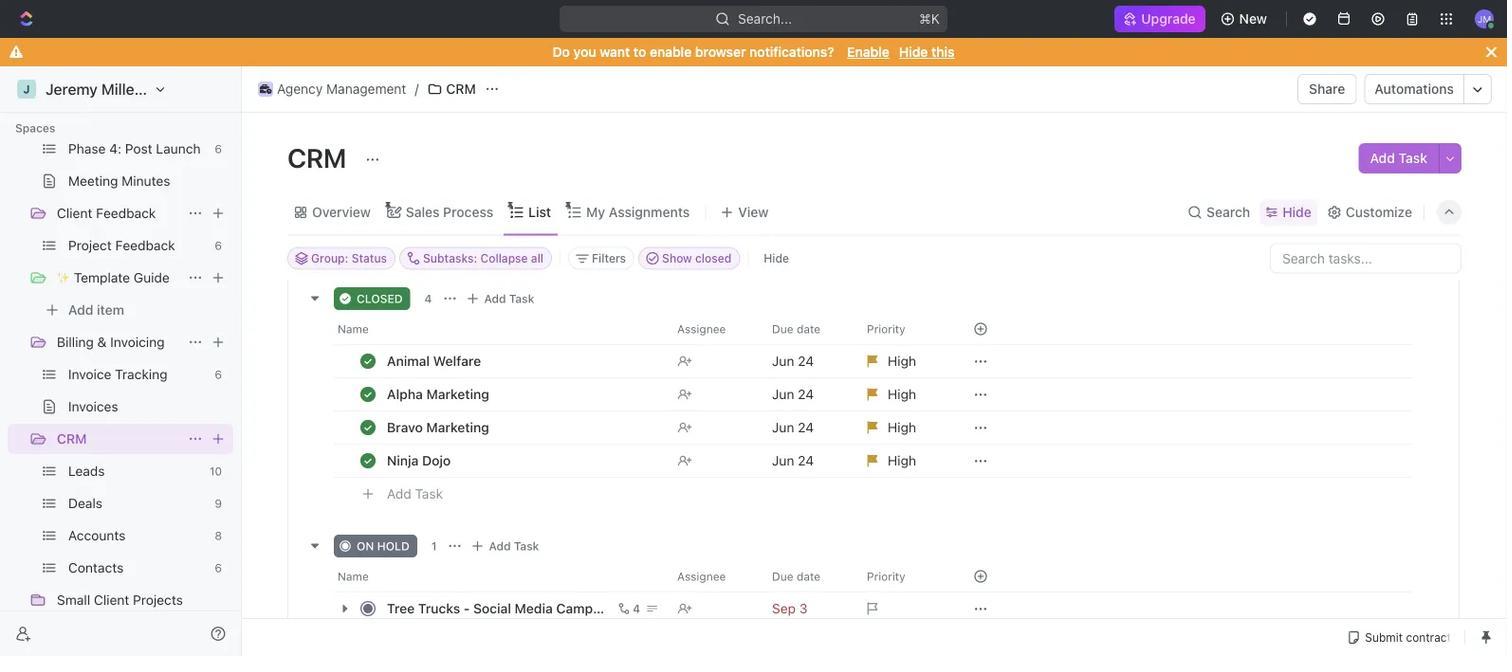 Task type: describe. For each thing, give the bounding box(es) containing it.
add task button up customize
[[1359, 143, 1440, 174]]

accounts link
[[68, 521, 207, 551]]

you
[[574, 44, 596, 60]]

sidebar navigation
[[0, 66, 246, 657]]

add up tree trucks - social media campaign
[[489, 540, 511, 554]]

client inside client feedback link
[[57, 205, 92, 221]]

media
[[515, 602, 553, 617]]

accounts
[[68, 528, 126, 544]]

view button
[[714, 190, 776, 235]]

filters
[[592, 252, 626, 265]]

animal
[[387, 354, 430, 370]]

4 high button from the top
[[856, 445, 951, 479]]

contacts link
[[68, 553, 207, 584]]

browser
[[696, 44, 746, 60]]

ninja dojo
[[387, 454, 451, 469]]

add item
[[68, 302, 124, 318]]

filters button
[[569, 247, 635, 270]]

spaces
[[15, 121, 55, 135]]

deals link
[[68, 489, 207, 519]]

bravo marketing link
[[382, 415, 662, 442]]

notifications?
[[750, 44, 835, 60]]

projects
[[133, 593, 183, 608]]

deals
[[68, 496, 103, 511]]

1
[[432, 540, 437, 554]]

billing
[[57, 335, 94, 350]]

add up customize
[[1371, 150, 1396, 166]]

✨ template guide link
[[57, 263, 180, 293]]

leads
[[68, 464, 105, 479]]

contacts
[[68, 560, 124, 576]]

&
[[97, 335, 107, 350]]

customize button
[[1322, 199, 1419, 226]]

⌘k
[[920, 11, 940, 27]]

alpha marketing
[[387, 387, 490, 403]]

all
[[531, 252, 544, 265]]

alpha
[[387, 387, 423, 403]]

2 assignee button from the top
[[666, 562, 761, 593]]

bravo
[[387, 420, 423, 436]]

search
[[1207, 205, 1251, 220]]

2 high from the top
[[888, 387, 917, 403]]

new button
[[1213, 4, 1279, 34]]

tracking
[[115, 367, 168, 382]]

view button
[[714, 199, 776, 226]]

2 assignee from the top
[[678, 571, 726, 584]]

customize
[[1346, 205, 1413, 220]]

jm
[[1478, 13, 1492, 24]]

search...
[[738, 11, 792, 27]]

4 button
[[615, 600, 643, 619]]

trucks
[[418, 602, 460, 617]]

search button
[[1182, 199, 1257, 226]]

dojo
[[422, 454, 451, 469]]

project feedback link
[[68, 231, 207, 261]]

add inside sidebar navigation
[[68, 302, 93, 318]]

meeting
[[68, 173, 118, 189]]

phase
[[68, 141, 106, 157]]

phase 4: post launch
[[68, 141, 201, 157]]

hide inside button
[[764, 252, 790, 265]]

1 horizontal spatial crm
[[288, 142, 352, 173]]

1 assignee from the top
[[678, 323, 726, 336]]

subtasks:
[[423, 252, 478, 265]]

add task up customize
[[1371, 150, 1428, 166]]

task up media on the bottom left of page
[[514, 540, 539, 554]]

task down dojo
[[415, 487, 443, 503]]

share button
[[1298, 74, 1357, 104]]

group: status
[[311, 252, 387, 265]]

guide
[[134, 270, 170, 286]]

10
[[210, 465, 222, 478]]

2 priority button from the top
[[856, 562, 951, 593]]

upgrade
[[1142, 11, 1196, 27]]

new
[[1240, 11, 1268, 27]]

due date for assignee
[[772, 323, 821, 336]]

8
[[215, 530, 222, 543]]

date for assignee
[[797, 323, 821, 336]]

automations
[[1375, 81, 1455, 97]]

4 inside 4 button
[[633, 603, 641, 616]]

due for assignee
[[772, 323, 794, 336]]

group:
[[311, 252, 349, 265]]

invoice tracking link
[[68, 360, 207, 390]]

add task button down ninja dojo
[[379, 484, 451, 506]]

jeremy
[[46, 80, 98, 98]]

meeting minutes
[[68, 173, 170, 189]]

show closed
[[662, 252, 732, 265]]

ninja dojo link
[[382, 448, 662, 475]]

hide button
[[757, 247, 797, 270]]

priority for second priority dropdown button from the bottom of the page
[[867, 323, 906, 336]]

1 priority button from the top
[[856, 315, 951, 345]]

client feedback
[[57, 205, 156, 221]]

billing & invoicing link
[[57, 327, 180, 358]]

alpha marketing link
[[382, 381, 662, 409]]

tree trucks - social media campaign
[[387, 602, 620, 617]]

crm inside sidebar navigation
[[57, 431, 87, 447]]

workspace
[[156, 80, 235, 98]]

small client projects
[[57, 593, 183, 608]]

do you want to enable browser notifications? enable hide this
[[553, 44, 955, 60]]

agency management link
[[253, 78, 411, 101]]

status
[[352, 252, 387, 265]]

1 high button from the top
[[856, 345, 951, 379]]

invoice tracking
[[68, 367, 168, 382]]

my assignments
[[587, 205, 690, 220]]

2 name button from the top
[[334, 562, 666, 593]]



Task type: vqa. For each thing, say whether or not it's contained in the screenshot.


Task type: locate. For each thing, give the bounding box(es) containing it.
0 vertical spatial feedback
[[96, 205, 156, 221]]

list
[[529, 205, 551, 220]]

add task up tree trucks - social media campaign
[[489, 540, 539, 554]]

animal welfare
[[387, 354, 481, 370]]

assignments
[[609, 205, 690, 220]]

marketing for alpha marketing
[[427, 387, 490, 403]]

task
[[1399, 150, 1428, 166], [509, 293, 535, 306], [415, 487, 443, 503], [514, 540, 539, 554]]

add down collapse
[[484, 293, 506, 306]]

do
[[553, 44, 570, 60]]

process
[[443, 205, 494, 220]]

6 for project feedback
[[215, 239, 222, 252]]

6 for contacts
[[215, 562, 222, 575]]

1 due date from the top
[[772, 323, 821, 336]]

hide
[[899, 44, 928, 60], [1283, 205, 1312, 220], [764, 252, 790, 265]]

client feedback link
[[57, 198, 180, 229]]

1 vertical spatial due
[[772, 571, 794, 584]]

0 vertical spatial 4
[[425, 293, 432, 306]]

3 high from the top
[[888, 420, 917, 436]]

feedback up the guide
[[115, 238, 175, 253]]

billing & invoicing
[[57, 335, 165, 350]]

crm link up leads link
[[57, 424, 180, 455]]

0 horizontal spatial 4
[[425, 293, 432, 306]]

hide button
[[1260, 199, 1318, 226]]

1 high from the top
[[888, 354, 917, 370]]

minutes
[[122, 173, 170, 189]]

overview
[[312, 205, 371, 220]]

1 assignee button from the top
[[666, 315, 761, 345]]

4
[[425, 293, 432, 306], [633, 603, 641, 616]]

2 horizontal spatial crm
[[446, 81, 476, 97]]

view
[[739, 205, 769, 220]]

1 due date button from the top
[[761, 315, 856, 345]]

jm button
[[1470, 4, 1500, 34]]

animal welfare link
[[382, 348, 662, 376]]

overview link
[[308, 199, 371, 226]]

crm right /
[[446, 81, 476, 97]]

add down ninja
[[387, 487, 412, 503]]

marketing for bravo marketing
[[427, 420, 490, 436]]

4 down subtasks:
[[425, 293, 432, 306]]

1 name button from the top
[[334, 315, 666, 345]]

client down contacts
[[94, 593, 129, 608]]

show
[[662, 252, 692, 265]]

0 vertical spatial priority button
[[856, 315, 951, 345]]

my
[[587, 205, 606, 220]]

2 priority from the top
[[867, 571, 906, 584]]

business time image
[[260, 84, 272, 94]]

name down closed
[[338, 323, 369, 336]]

collapse
[[481, 252, 528, 265]]

1 date from the top
[[797, 323, 821, 336]]

invoices
[[68, 399, 118, 415]]

leads link
[[68, 456, 202, 487]]

crm up leads
[[57, 431, 87, 447]]

item
[[97, 302, 124, 318]]

0 vertical spatial name button
[[334, 315, 666, 345]]

hide down view
[[764, 252, 790, 265]]

add task down collapse
[[484, 293, 535, 306]]

project feedback
[[68, 238, 175, 253]]

0 vertical spatial priority
[[867, 323, 906, 336]]

0 horizontal spatial hide
[[764, 252, 790, 265]]

1 vertical spatial crm link
[[57, 424, 180, 455]]

name button up tree trucks - social media campaign
[[334, 562, 666, 593]]

marketing down alpha marketing
[[427, 420, 490, 436]]

hold
[[377, 540, 410, 554]]

name
[[338, 323, 369, 336], [338, 571, 369, 584]]

3 6 from the top
[[215, 368, 222, 381]]

due date for name
[[772, 571, 821, 584]]

hide right search
[[1283, 205, 1312, 220]]

sales
[[406, 205, 440, 220]]

name button up animal welfare link
[[334, 315, 666, 345]]

sales process
[[406, 205, 494, 220]]

client inside "small client projects" "link"
[[94, 593, 129, 608]]

6 up invoices link
[[215, 368, 222, 381]]

2 marketing from the top
[[427, 420, 490, 436]]

1 vertical spatial hide
[[1283, 205, 1312, 220]]

1 horizontal spatial crm link
[[423, 78, 481, 101]]

2 due date from the top
[[772, 571, 821, 584]]

✨
[[57, 270, 70, 286]]

assignee button
[[666, 315, 761, 345], [666, 562, 761, 593]]

1 priority from the top
[[867, 323, 906, 336]]

add left item
[[68, 302, 93, 318]]

add task button up tree trucks - social media campaign
[[466, 536, 547, 558]]

1 vertical spatial 4
[[633, 603, 641, 616]]

enable
[[848, 44, 890, 60]]

1 vertical spatial assignee
[[678, 571, 726, 584]]

Search tasks... text field
[[1272, 244, 1461, 273]]

0 horizontal spatial crm link
[[57, 424, 180, 455]]

1 vertical spatial assignee button
[[666, 562, 761, 593]]

add task
[[1371, 150, 1428, 166], [484, 293, 535, 306], [387, 487, 443, 503], [489, 540, 539, 554]]

on
[[357, 540, 374, 554]]

0 vertical spatial assignee
[[678, 323, 726, 336]]

add task down ninja dojo
[[387, 487, 443, 503]]

1 vertical spatial marketing
[[427, 420, 490, 436]]

3 high button from the top
[[856, 411, 951, 446]]

name down on
[[338, 571, 369, 584]]

0 vertical spatial due date button
[[761, 315, 856, 345]]

template
[[74, 270, 130, 286]]

4 high from the top
[[888, 454, 917, 469]]

phase 4: post launch link
[[68, 134, 207, 164]]

add item button
[[8, 295, 233, 325]]

priority button
[[856, 315, 951, 345], [856, 562, 951, 593]]

due date button for name
[[761, 562, 856, 593]]

0 vertical spatial marketing
[[427, 387, 490, 403]]

6
[[215, 142, 222, 156], [215, 239, 222, 252], [215, 368, 222, 381], [215, 562, 222, 575]]

2 date from the top
[[797, 571, 821, 584]]

1 vertical spatial crm
[[288, 142, 352, 173]]

0 vertical spatial client
[[57, 205, 92, 221]]

1 horizontal spatial client
[[94, 593, 129, 608]]

want
[[600, 44, 630, 60]]

6 for phase 4: post launch
[[215, 142, 222, 156]]

feedback
[[96, 205, 156, 221], [115, 238, 175, 253]]

1 vertical spatial priority
[[867, 571, 906, 584]]

feedback inside the project feedback "link"
[[115, 238, 175, 253]]

welfare
[[433, 354, 481, 370]]

0 vertical spatial due
[[772, 323, 794, 336]]

crm link
[[423, 78, 481, 101], [57, 424, 180, 455]]

1 marketing from the top
[[427, 387, 490, 403]]

add
[[1371, 150, 1396, 166], [484, 293, 506, 306], [68, 302, 93, 318], [387, 487, 412, 503], [489, 540, 511, 554]]

j
[[23, 83, 30, 96]]

6 right launch
[[215, 142, 222, 156]]

6 down 8
[[215, 562, 222, 575]]

4 right campaign
[[633, 603, 641, 616]]

high
[[888, 354, 917, 370], [888, 387, 917, 403], [888, 420, 917, 436], [888, 454, 917, 469]]

on hold
[[357, 540, 410, 554]]

sales process link
[[402, 199, 494, 226]]

1 vertical spatial priority button
[[856, 562, 951, 593]]

2 high button from the top
[[856, 378, 951, 412]]

crm link right /
[[423, 78, 481, 101]]

2 6 from the top
[[215, 239, 222, 252]]

meeting minutes link
[[68, 166, 230, 196]]

upgrade link
[[1115, 6, 1206, 32]]

1 vertical spatial date
[[797, 571, 821, 584]]

automations button
[[1366, 75, 1464, 103]]

due for name
[[772, 571, 794, 584]]

priority
[[867, 323, 906, 336], [867, 571, 906, 584]]

add task button down collapse
[[462, 288, 542, 311]]

hide inside dropdown button
[[1283, 205, 1312, 220]]

0 horizontal spatial client
[[57, 205, 92, 221]]

1 vertical spatial feedback
[[115, 238, 175, 253]]

1 horizontal spatial 4
[[633, 603, 641, 616]]

1 horizontal spatial hide
[[899, 44, 928, 60]]

miller's
[[101, 80, 153, 98]]

invoice
[[68, 367, 111, 382]]

feedback for client feedback
[[96, 205, 156, 221]]

due date button for assignee
[[761, 315, 856, 345]]

1 name from the top
[[338, 323, 369, 336]]

0 vertical spatial due date
[[772, 323, 821, 336]]

marketing down welfare
[[427, 387, 490, 403]]

date for name
[[797, 571, 821, 584]]

list link
[[525, 199, 551, 226]]

this
[[932, 44, 955, 60]]

task up customize
[[1399, 150, 1428, 166]]

client up project
[[57, 205, 92, 221]]

/
[[415, 81, 419, 97]]

agency management
[[277, 81, 407, 97]]

0 horizontal spatial crm
[[57, 431, 87, 447]]

1 vertical spatial name button
[[334, 562, 666, 593]]

show closed button
[[639, 247, 740, 270]]

feedback for project feedback
[[115, 238, 175, 253]]

2 due date button from the top
[[761, 562, 856, 593]]

4 6 from the top
[[215, 562, 222, 575]]

1 vertical spatial client
[[94, 593, 129, 608]]

0 vertical spatial date
[[797, 323, 821, 336]]

add task button
[[1359, 143, 1440, 174], [462, 288, 542, 311], [379, 484, 451, 506], [466, 536, 547, 558]]

social
[[474, 602, 511, 617]]

2 vertical spatial crm
[[57, 431, 87, 447]]

agency
[[277, 81, 323, 97]]

invoicing
[[110, 335, 165, 350]]

9
[[215, 497, 222, 511]]

2 due from the top
[[772, 571, 794, 584]]

task down all
[[509, 293, 535, 306]]

0 vertical spatial name
[[338, 323, 369, 336]]

0 vertical spatial assignee button
[[666, 315, 761, 345]]

1 vertical spatial name
[[338, 571, 369, 584]]

0 vertical spatial crm link
[[423, 78, 481, 101]]

feedback inside client feedback link
[[96, 205, 156, 221]]

tara shultz's workspace, , element
[[17, 80, 36, 99]]

hide left "this" at the top right of page
[[899, 44, 928, 60]]

1 vertical spatial due date button
[[761, 562, 856, 593]]

6 for invoice tracking
[[215, 368, 222, 381]]

management
[[326, 81, 407, 97]]

share
[[1310, 81, 1346, 97]]

1 6 from the top
[[215, 142, 222, 156]]

1 due from the top
[[772, 323, 794, 336]]

post
[[125, 141, 152, 157]]

6 right the project feedback "link"
[[215, 239, 222, 252]]

feedback up project feedback
[[96, 205, 156, 221]]

bravo marketing
[[387, 420, 490, 436]]

2 horizontal spatial hide
[[1283, 205, 1312, 220]]

0 vertical spatial crm
[[446, 81, 476, 97]]

4:
[[109, 141, 122, 157]]

2 vertical spatial hide
[[764, 252, 790, 265]]

2 name from the top
[[338, 571, 369, 584]]

name button
[[334, 315, 666, 345], [334, 562, 666, 593]]

crm up overview link
[[288, 142, 352, 173]]

priority for second priority dropdown button
[[867, 571, 906, 584]]

1 vertical spatial due date
[[772, 571, 821, 584]]

small
[[57, 593, 90, 608]]

0 vertical spatial hide
[[899, 44, 928, 60]]



